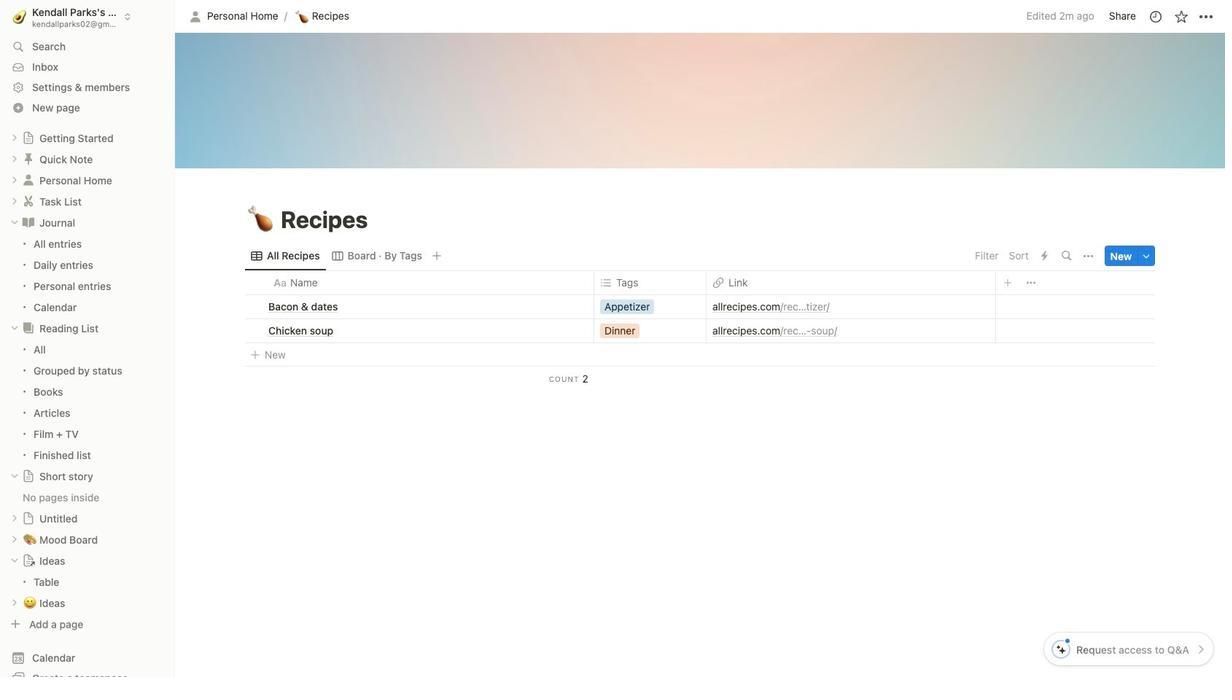 Task type: describe. For each thing, give the bounding box(es) containing it.
create and view automations image
[[1042, 251, 1048, 261]]

1 close image from the top
[[10, 218, 19, 227]]

2 open image from the top
[[10, 155, 19, 164]]

😀 image
[[23, 595, 36, 611]]

1 close image from the top
[[10, 324, 19, 333]]

3 open image from the top
[[10, 536, 19, 544]]

1 open image from the top
[[10, 176, 19, 185]]

2 tab from the left
[[326, 246, 428, 266]]

0 horizontal spatial 🍗 image
[[247, 203, 274, 237]]

2 open image from the top
[[10, 197, 19, 206]]

1 horizontal spatial 🍗 image
[[295, 8, 308, 24]]

🥑 image
[[13, 8, 26, 26]]



Task type: vqa. For each thing, say whether or not it's contained in the screenshot.
Change page icon associated with 4th the Close icon from the bottom of the page
yes



Task type: locate. For each thing, give the bounding box(es) containing it.
0 vertical spatial group
[[0, 233, 175, 318]]

close image
[[10, 218, 19, 227], [10, 557, 19, 565]]

4 open image from the top
[[10, 599, 19, 608]]

open image
[[10, 134, 19, 142], [10, 155, 19, 164], [10, 536, 19, 544]]

1 vertical spatial 🍗 image
[[247, 203, 274, 237]]

2 close image from the top
[[10, 472, 19, 481]]

group
[[0, 233, 175, 318], [0, 339, 175, 466]]

1 tab from the left
[[245, 246, 326, 266]]

1 group from the top
[[0, 233, 175, 318]]

🎨 image
[[23, 531, 36, 548]]

change page icon image
[[22, 131, 35, 145], [21, 152, 36, 166], [21, 173, 36, 188], [21, 194, 36, 209], [21, 215, 36, 230], [21, 321, 36, 336], [22, 470, 35, 483], [22, 512, 35, 525], [22, 555, 35, 568]]

3 open image from the top
[[10, 514, 19, 523]]

tab
[[245, 246, 326, 266], [326, 246, 428, 266]]

1 vertical spatial close image
[[10, 557, 19, 565]]

close image
[[10, 324, 19, 333], [10, 472, 19, 481]]

0 vertical spatial close image
[[10, 218, 19, 227]]

0 vertical spatial open image
[[10, 134, 19, 142]]

favorite image
[[1174, 9, 1189, 24]]

open image
[[10, 176, 19, 185], [10, 197, 19, 206], [10, 514, 19, 523], [10, 599, 19, 608]]

🍗 image
[[295, 8, 308, 24], [247, 203, 274, 237]]

0 vertical spatial 🍗 image
[[295, 8, 308, 24]]

0 vertical spatial close image
[[10, 324, 19, 333]]

1 vertical spatial open image
[[10, 155, 19, 164]]

2 vertical spatial open image
[[10, 536, 19, 544]]

updates image
[[1148, 9, 1163, 24]]

1 vertical spatial group
[[0, 339, 175, 466]]

1 open image from the top
[[10, 134, 19, 142]]

1 vertical spatial close image
[[10, 472, 19, 481]]

2 close image from the top
[[10, 557, 19, 565]]

2 group from the top
[[0, 339, 175, 466]]

tab list
[[245, 242, 971, 271]]



